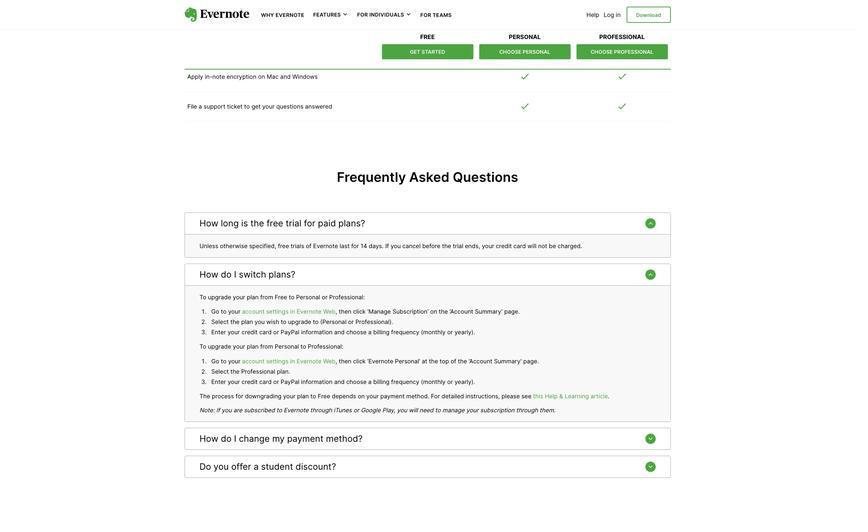 Task type: locate. For each thing, give the bounding box(es) containing it.
1 vertical spatial summary'
[[494, 358, 522, 365]]

select
[[211, 318, 229, 326], [211, 368, 229, 375]]

professional: down (personal
[[308, 343, 344, 350]]

'account inside the go to your account settings in evernote web , then click 'manage subscription' on the 'account summary' page. select the plan you wish to upgrade to (personal or professional). enter your credit card or paypal information and choose a billing frequency (monthly or yearly).
[[450, 308, 473, 315]]

click up professional).
[[353, 308, 366, 315]]

cancel
[[402, 242, 421, 250]]

2 from from the top
[[260, 343, 273, 350]]

how down 'unless'
[[200, 269, 218, 280]]

professional: up (personal
[[329, 294, 365, 301]]

1 to from the top
[[200, 294, 206, 301]]

0 vertical spatial information
[[301, 329, 333, 336]]

summary'
[[475, 308, 503, 315], [494, 358, 522, 365]]

2 account settings in evernote web link from the top
[[242, 358, 336, 365]]

1 horizontal spatial page.
[[523, 358, 539, 365]]

help
[[587, 11, 599, 18], [545, 393, 558, 400]]

1 vertical spatial to
[[200, 343, 206, 350]]

on
[[258, 73, 265, 80], [430, 308, 437, 315], [358, 393, 365, 400]]

0 horizontal spatial on
[[258, 73, 265, 80]]

(monthly
[[421, 329, 446, 336], [421, 378, 446, 386]]

the process for downgrading your plan to free depends on your payment method. for detailed instructions, please see this help & learning article .
[[200, 393, 610, 400]]

account inside the go to your account settings in evernote web , then click 'manage subscription' on the 'account summary' page. select the plan you wish to upgrade to (personal or professional). enter your credit card or paypal information and choose a billing frequency (monthly or yearly).
[[242, 308, 265, 315]]

0 horizontal spatial plans?
[[269, 269, 295, 280]]

1 go from the top
[[211, 308, 219, 315]]

in up plan.
[[290, 358, 295, 365]]

0 vertical spatial free
[[267, 218, 283, 229]]

free up wish
[[275, 294, 287, 301]]

0 vertical spatial 'account
[[450, 308, 473, 315]]

frequency up the process for downgrading your plan to free depends on your payment method. for detailed instructions, please see this help & learning article .
[[391, 378, 419, 386]]

click inside the go to your account settings in evernote web , then click 'manage subscription' on the 'account summary' page. select the plan you wish to upgrade to (personal or professional). enter your credit card or paypal information and choose a billing frequency (monthly or yearly).
[[353, 308, 366, 315]]

0 vertical spatial yearly).
[[455, 329, 475, 336]]

in for , then click 'evernote personal' at the top of the 'account summary' page.
[[290, 358, 295, 365]]

i left change
[[234, 434, 236, 444]]

2 do from the top
[[221, 434, 232, 444]]

trial left ends,
[[453, 242, 463, 250]]

2 how from the top
[[200, 269, 218, 280]]

student
[[261, 462, 293, 472]]

for teams link
[[420, 11, 452, 18]]

1 vertical spatial settings
[[266, 358, 289, 365]]

click for 'manage
[[353, 308, 366, 315]]

how left long
[[200, 218, 218, 229]]

1 vertical spatial card
[[259, 329, 272, 336]]

1 select from the top
[[211, 318, 229, 326]]

14
[[361, 242, 367, 250]]

go inside the go to your account settings in evernote web , then click 'manage subscription' on the 'account summary' page. select the plan you wish to upgrade to (personal or professional). enter your credit card or paypal information and choose a billing frequency (monthly or yearly).
[[211, 308, 219, 315]]

on up google
[[358, 393, 365, 400]]

upgrade for to upgrade your plan from free to personal or professional:
[[208, 294, 231, 301]]

1 vertical spatial frequency
[[391, 378, 419, 386]]

for for for teams
[[420, 12, 431, 18]]

billing down professional).
[[373, 329, 390, 336]]

i left switch
[[234, 269, 236, 280]]

settings
[[266, 308, 289, 315], [266, 358, 289, 365]]

2 frequency from the top
[[391, 378, 419, 386]]

1 vertical spatial how
[[200, 269, 218, 280]]

1 vertical spatial 'account
[[469, 358, 492, 365]]

from up wish
[[260, 294, 273, 301]]

personal
[[509, 33, 541, 41], [523, 49, 550, 55], [296, 294, 320, 301], [275, 343, 299, 350]]

0 vertical spatial trial
[[286, 218, 301, 229]]

1 horizontal spatial plans?
[[338, 218, 365, 229]]

two-step verification for added data security
[[187, 13, 313, 21]]

information up the depends
[[301, 378, 333, 386]]

settings up wish
[[266, 308, 289, 315]]

this
[[533, 393, 543, 400]]

0 horizontal spatial help
[[545, 393, 558, 400]]

card left "not"
[[514, 242, 526, 250]]

1 then from the top
[[339, 308, 351, 315]]

frequency inside the go to your account settings in evernote web , then click 'manage subscription' on the 'account summary' page. select the plan you wish to upgrade to (personal or professional). enter your credit card or paypal information and choose a billing frequency (monthly or yearly).
[[391, 329, 419, 336]]

0 vertical spatial select
[[211, 318, 229, 326]]

0 vertical spatial do
[[221, 269, 232, 280]]

a down "'evernote"
[[368, 378, 372, 386]]

1 vertical spatial account settings in evernote web link
[[242, 358, 336, 365]]

unless otherwise specified, free trials of evernote last for 14 days. if you cancel before the trial ends, your credit card will not be charged.
[[200, 242, 582, 250]]

2 i from the top
[[234, 434, 236, 444]]

from for personal
[[260, 343, 273, 350]]

0 horizontal spatial trial
[[286, 218, 301, 229]]

2 vertical spatial and
[[334, 378, 345, 386]]

this help & learning article link
[[533, 393, 608, 400]]

0 vertical spatial upgrade
[[208, 294, 231, 301]]

or
[[322, 294, 328, 301], [348, 318, 354, 326], [273, 329, 279, 336], [447, 329, 453, 336], [273, 378, 279, 386], [447, 378, 453, 386], [353, 407, 359, 414]]

, for , then click 'manage subscription' on the 'account summary' page.
[[336, 308, 337, 315]]

payment up play,
[[380, 393, 405, 400]]

0 vertical spatial plans?
[[338, 218, 365, 229]]

1 vertical spatial in
[[290, 308, 295, 315]]

1 vertical spatial and
[[334, 329, 345, 336]]

help link
[[587, 11, 599, 18]]

top
[[440, 358, 449, 365]]

from
[[260, 294, 273, 301], [260, 343, 273, 350]]

settings inside go to your account settings in evernote web , then click 'evernote personal' at the top of the 'account summary' page. select the professional plan. enter your credit card or paypal information and choose a billing frequency (monthly or yearly).
[[266, 358, 289, 365]]

1 web from the top
[[323, 308, 336, 315]]

then up the depends
[[339, 358, 351, 365]]

frequency down subscription'
[[391, 329, 419, 336]]

2 vertical spatial credit
[[242, 378, 258, 386]]

1 vertical spatial account
[[242, 358, 265, 365]]

from down wish
[[260, 343, 273, 350]]

a
[[199, 103, 202, 110], [368, 329, 372, 336], [368, 378, 372, 386], [254, 462, 259, 472]]

2 yearly). from the top
[[455, 378, 475, 386]]

2 then from the top
[[339, 358, 351, 365]]

, inside the go to your account settings in evernote web , then click 'manage subscription' on the 'account summary' page. select the plan you wish to upgrade to (personal or professional). enter your credit card or paypal information and choose a billing frequency (monthly or yearly).
[[336, 308, 337, 315]]

select inside go to your account settings in evernote web , then click 'evernote personal' at the top of the 'account summary' page. select the professional plan. enter your credit card or paypal information and choose a billing frequency (monthly or yearly).
[[211, 368, 229, 375]]

of right top
[[451, 358, 456, 365]]

0 vertical spatial i
[[234, 269, 236, 280]]

0 horizontal spatial page.
[[504, 308, 520, 315]]

account inside go to your account settings in evernote web , then click 'evernote personal' at the top of the 'account summary' page. select the professional plan. enter your credit card or paypal information and choose a billing frequency (monthly or yearly).
[[242, 358, 265, 365]]

payment
[[380, 393, 405, 400], [287, 434, 324, 444]]

, up (personal
[[336, 308, 337, 315]]

account settings in evernote web link down to upgrade your plan from free to personal or professional:
[[242, 308, 336, 315]]

why
[[261, 12, 274, 18]]

charged.
[[558, 242, 582, 250]]

information inside go to your account settings in evernote web , then click 'evernote personal' at the top of the 'account summary' page. select the professional plan. enter your credit card or paypal information and choose a billing frequency (monthly or yearly).
[[301, 378, 333, 386]]

trial up trials
[[286, 218, 301, 229]]

through down see
[[516, 407, 538, 414]]

1 vertical spatial billing
[[373, 378, 390, 386]]

free left trials
[[278, 242, 289, 250]]

log
[[604, 11, 614, 18]]

then up (personal
[[339, 308, 351, 315]]

1 settings from the top
[[266, 308, 289, 315]]

0 horizontal spatial through
[[310, 407, 332, 414]]

for left individuals
[[357, 11, 368, 18]]

for inside button
[[357, 11, 368, 18]]

evernote for 'evernote
[[297, 358, 322, 365]]

2 web from the top
[[323, 358, 336, 365]]

do
[[221, 269, 232, 280], [221, 434, 232, 444]]

ticket
[[227, 103, 243, 110]]

then for , then click 'manage subscription' on the 'account summary' page.
[[339, 308, 351, 315]]

0 vertical spatial page.
[[504, 308, 520, 315]]

1 vertical spatial web
[[323, 358, 336, 365]]

1 billing from the top
[[373, 329, 390, 336]]

two-
[[187, 13, 202, 21]]

frequency inside go to your account settings in evernote web , then click 'evernote personal' at the top of the 'account summary' page. select the professional plan. enter your credit card or paypal information and choose a billing frequency (monthly or yearly).
[[391, 378, 419, 386]]

1 enter from the top
[[211, 329, 226, 336]]

evernote inside the go to your account settings in evernote web , then click 'manage subscription' on the 'account summary' page. select the plan you wish to upgrade to (personal or professional). enter your credit card or paypal information and choose a billing frequency (monthly or yearly).
[[297, 308, 322, 315]]

download
[[636, 12, 661, 18]]

0 vertical spatial payment
[[380, 393, 405, 400]]

a down professional).
[[368, 329, 372, 336]]

1 vertical spatial free
[[278, 242, 289, 250]]

0 vertical spatial paypal
[[281, 329, 299, 336]]

2 settings from the top
[[266, 358, 289, 365]]

for up need
[[431, 393, 440, 400]]

1 account settings in evernote web link from the top
[[242, 308, 336, 315]]

for left 14 at the top left
[[351, 242, 359, 250]]

enter inside go to your account settings in evernote web , then click 'evernote personal' at the top of the 'account summary' page. select the professional plan. enter your credit card or paypal information and choose a billing frequency (monthly or yearly).
[[211, 378, 226, 386]]

then inside the go to your account settings in evernote web , then click 'manage subscription' on the 'account summary' page. select the plan you wish to upgrade to (personal or professional). enter your credit card or paypal information and choose a billing frequency (monthly or yearly).
[[339, 308, 351, 315]]

1 click from the top
[[353, 308, 366, 315]]

0 vertical spatial summary'
[[475, 308, 503, 315]]

switch
[[239, 269, 266, 280]]

for left teams
[[420, 12, 431, 18]]

0 vertical spatial professional
[[599, 33, 645, 41]]

1 horizontal spatial if
[[385, 242, 389, 250]]

on inside the go to your account settings in evernote web , then click 'manage subscription' on the 'account summary' page. select the plan you wish to upgrade to (personal or professional). enter your credit card or paypal information and choose a billing frequency (monthly or yearly).
[[430, 308, 437, 315]]

evernote logo image
[[184, 7, 249, 22]]

1 vertical spatial yearly).
[[455, 378, 475, 386]]

free left the depends
[[318, 393, 330, 400]]

0 vertical spatial if
[[385, 242, 389, 250]]

web for , then click 'evernote personal' at the top of the 'account summary' page.
[[323, 358, 336, 365]]

account down to upgrade your plan from free to personal or professional:
[[242, 308, 265, 315]]

0 vertical spatial ,
[[336, 308, 337, 315]]

how long is the free trial for paid plans?
[[200, 218, 365, 229]]

2 (monthly from the top
[[421, 378, 446, 386]]

evernote inside go to your account settings in evernote web , then click 'evernote personal' at the top of the 'account summary' page. select the professional plan. enter your credit card or paypal information and choose a billing frequency (monthly or yearly).
[[297, 358, 322, 365]]

credit
[[496, 242, 512, 250], [242, 329, 258, 336], [242, 378, 258, 386]]

click left "'evernote"
[[353, 358, 366, 365]]

started
[[422, 49, 445, 55]]

0 vertical spatial credit
[[496, 242, 512, 250]]

2 vertical spatial in
[[290, 358, 295, 365]]

in down to upgrade your plan from free to personal or professional:
[[290, 308, 295, 315]]

credit up downgrading
[[242, 378, 258, 386]]

0 vertical spatial billing
[[373, 329, 390, 336]]

0 vertical spatial choose
[[346, 329, 367, 336]]

you right the do
[[214, 462, 229, 472]]

billing inside go to your account settings in evernote web , then click 'evernote personal' at the top of the 'account summary' page. select the professional plan. enter your credit card or paypal information and choose a billing frequency (monthly or yearly).
[[373, 378, 390, 386]]

paypal down plan.
[[281, 378, 299, 386]]

do for change
[[221, 434, 232, 444]]

for
[[357, 11, 368, 18], [420, 12, 431, 18], [431, 393, 440, 400]]

do left switch
[[221, 269, 232, 280]]

card down wish
[[259, 329, 272, 336]]

then inside go to your account settings in evernote web , then click 'evernote personal' at the top of the 'account summary' page. select the professional plan. enter your credit card or paypal information and choose a billing frequency (monthly or yearly).
[[339, 358, 351, 365]]

professional).
[[356, 318, 393, 326]]

2 account from the top
[[242, 358, 265, 365]]

trials
[[291, 242, 304, 250]]

long
[[221, 218, 239, 229]]

2 choose from the top
[[346, 378, 367, 386]]

yearly).
[[455, 329, 475, 336], [455, 378, 475, 386]]

1 horizontal spatial payment
[[380, 393, 405, 400]]

for up are
[[236, 393, 243, 400]]

0 vertical spatial settings
[[266, 308, 289, 315]]

in right log
[[616, 11, 621, 18]]

in for , then click 'manage subscription' on the 'account summary' page.
[[290, 308, 295, 315]]

i
[[234, 269, 236, 280], [234, 434, 236, 444]]

2 choose from the left
[[591, 49, 613, 55]]

do you offer a student discount?
[[200, 462, 336, 472]]

to for to upgrade your plan from free to personal or professional:
[[200, 294, 206, 301]]

click
[[353, 308, 366, 315], [353, 358, 366, 365]]

1 paypal from the top
[[281, 329, 299, 336]]

2 information from the top
[[301, 378, 333, 386]]

will left need
[[409, 407, 418, 414]]

file a support ticket to get your questions answered
[[187, 103, 332, 110]]

credit right ends,
[[496, 242, 512, 250]]

data
[[277, 13, 289, 21]]

2 vertical spatial upgrade
[[208, 343, 231, 350]]

settings inside the go to your account settings in evernote web , then click 'manage subscription' on the 'account summary' page. select the plan you wish to upgrade to (personal or professional). enter your credit card or paypal information and choose a billing frequency (monthly or yearly).
[[266, 308, 289, 315]]

on left mac
[[258, 73, 265, 80]]

2 to from the top
[[200, 343, 206, 350]]

1 , from the top
[[336, 308, 337, 315]]

how up the do
[[200, 434, 218, 444]]

a inside go to your account settings in evernote web , then click 'evernote personal' at the top of the 'account summary' page. select the professional plan. enter your credit card or paypal information and choose a billing frequency (monthly or yearly).
[[368, 378, 372, 386]]

choose for personal
[[499, 49, 521, 55]]

page. inside the go to your account settings in evernote web , then click 'manage subscription' on the 'account summary' page. select the plan you wish to upgrade to (personal or professional). enter your credit card or paypal information and choose a billing frequency (monthly or yearly).
[[504, 308, 520, 315]]

and
[[280, 73, 291, 80], [334, 329, 345, 336], [334, 378, 345, 386]]

0 vertical spatial web
[[323, 308, 336, 315]]

how do i change my payment method?
[[200, 434, 363, 444]]

0 vertical spatial account
[[242, 308, 265, 315]]

in inside go to your account settings in evernote web , then click 'evernote personal' at the top of the 'account summary' page. select the professional plan. enter your credit card or paypal information and choose a billing frequency (monthly or yearly).
[[290, 358, 295, 365]]

2 vertical spatial how
[[200, 434, 218, 444]]

payment right my
[[287, 434, 324, 444]]

free
[[267, 218, 283, 229], [278, 242, 289, 250]]

1 vertical spatial enter
[[211, 378, 226, 386]]

in inside the go to your account settings in evernote web , then click 'manage subscription' on the 'account summary' page. select the plan you wish to upgrade to (personal or professional). enter your credit card or paypal information and choose a billing frequency (monthly or yearly).
[[290, 308, 295, 315]]

1 vertical spatial upgrade
[[288, 318, 311, 326]]

web inside go to your account settings in evernote web , then click 'evernote personal' at the top of the 'account summary' page. select the professional plan. enter your credit card or paypal information and choose a billing frequency (monthly or yearly).
[[323, 358, 336, 365]]

you left cancel
[[391, 242, 401, 250]]

1 vertical spatial page.
[[523, 358, 539, 365]]

1 information from the top
[[301, 329, 333, 336]]

and down (personal
[[334, 329, 345, 336]]

google
[[361, 407, 381, 414]]

2 click from the top
[[353, 358, 366, 365]]

1 vertical spatial choose
[[346, 378, 367, 386]]

help left log
[[587, 11, 599, 18]]

1 vertical spatial (monthly
[[421, 378, 446, 386]]

web inside the go to your account settings in evernote web , then click 'manage subscription' on the 'account summary' page. select the plan you wish to upgrade to (personal or professional). enter your credit card or paypal information and choose a billing frequency (monthly or yearly).
[[323, 308, 336, 315]]

1 horizontal spatial on
[[358, 393, 365, 400]]

or down wish
[[273, 329, 279, 336]]

billing
[[373, 329, 390, 336], [373, 378, 390, 386]]

go to your account settings in evernote web , then click 'evernote personal' at the top of the 'account summary' page. select the professional plan. enter your credit card or paypal information and choose a billing frequency (monthly or yearly).
[[211, 358, 539, 386]]

do left change
[[221, 434, 232, 444]]

web for , then click 'manage subscription' on the 'account summary' page.
[[323, 308, 336, 315]]

of right trials
[[306, 242, 312, 250]]

plans? up to upgrade your plan from free to personal or professional:
[[269, 269, 295, 280]]

1 how from the top
[[200, 218, 218, 229]]

1 vertical spatial if
[[216, 407, 220, 414]]

1 vertical spatial on
[[430, 308, 437, 315]]

click inside go to your account settings in evernote web , then click 'evernote personal' at the top of the 'account summary' page. select the professional plan. enter your credit card or paypal information and choose a billing frequency (monthly or yearly).
[[353, 358, 366, 365]]

2 paypal from the top
[[281, 378, 299, 386]]

credit up to upgrade your plan from personal to professional:
[[242, 329, 258, 336]]

choose professional
[[591, 49, 654, 55]]

, up the depends
[[336, 358, 337, 365]]

information down (personal
[[301, 329, 333, 336]]

choose inside 'link'
[[499, 49, 521, 55]]

(monthly up at
[[421, 329, 446, 336]]

download link
[[627, 7, 671, 23]]

your
[[262, 103, 275, 110], [482, 242, 494, 250], [233, 294, 245, 301], [228, 308, 240, 315], [228, 329, 240, 336], [233, 343, 245, 350], [228, 358, 240, 365], [228, 378, 240, 386], [283, 393, 295, 400], [366, 393, 379, 400], [466, 407, 479, 414]]

1 vertical spatial from
[[260, 343, 273, 350]]

0 vertical spatial (monthly
[[421, 329, 446, 336]]

2 enter from the top
[[211, 378, 226, 386]]

1 from from the top
[[260, 294, 273, 301]]

through left itunes
[[310, 407, 332, 414]]

2 through from the left
[[516, 407, 538, 414]]

account settings in evernote web link up plan.
[[242, 358, 336, 365]]

1 vertical spatial i
[[234, 434, 236, 444]]

card up downgrading
[[259, 378, 272, 386]]

1 frequency from the top
[[391, 329, 419, 336]]

free up get started link
[[420, 33, 435, 41]]

or down plan.
[[273, 378, 279, 386]]

billing down "'evernote"
[[373, 378, 390, 386]]

and inside the go to your account settings in evernote web , then click 'manage subscription' on the 'account summary' page. select the plan you wish to upgrade to (personal or professional). enter your credit card or paypal information and choose a billing frequency (monthly or yearly).
[[334, 329, 345, 336]]

2 go from the top
[[211, 358, 219, 365]]

on right subscription'
[[430, 308, 437, 315]]

0 vertical spatial click
[[353, 308, 366, 315]]

individuals
[[369, 11, 404, 18]]

if right note:
[[216, 407, 220, 414]]

go
[[211, 308, 219, 315], [211, 358, 219, 365]]

then for , then click 'evernote personal' at the top of the 'account summary' page.
[[339, 358, 351, 365]]

1 vertical spatial payment
[[287, 434, 324, 444]]

1 vertical spatial click
[[353, 358, 366, 365]]

.
[[608, 393, 610, 400]]

2 horizontal spatial on
[[430, 308, 437, 315]]

0 vertical spatial enter
[[211, 329, 226, 336]]

2 billing from the top
[[373, 378, 390, 386]]

2 , from the top
[[336, 358, 337, 365]]

0 vertical spatial go
[[211, 308, 219, 315]]

personal'
[[395, 358, 420, 365]]

trial
[[286, 218, 301, 229], [453, 242, 463, 250]]

settings up plan.
[[266, 358, 289, 365]]

through
[[310, 407, 332, 414], [516, 407, 538, 414]]

get
[[252, 103, 261, 110]]

1 choose from the left
[[499, 49, 521, 55]]

0 horizontal spatial choose
[[499, 49, 521, 55]]

'account
[[450, 308, 473, 315], [469, 358, 492, 365]]

web
[[323, 308, 336, 315], [323, 358, 336, 365]]

go inside go to your account settings in evernote web , then click 'evernote personal' at the top of the 'account summary' page. select the professional plan. enter your credit card or paypal information and choose a billing frequency (monthly or yearly).
[[211, 358, 219, 365]]

1 yearly). from the top
[[455, 329, 475, 336]]

card
[[514, 242, 526, 250], [259, 329, 272, 336], [259, 378, 272, 386]]

last
[[340, 242, 350, 250]]

otherwise
[[220, 242, 248, 250]]

1 horizontal spatial will
[[528, 242, 537, 250]]

settings for professional
[[266, 358, 289, 365]]

summary' inside the go to your account settings in evernote web , then click 'manage subscription' on the 'account summary' page. select the plan you wish to upgrade to (personal or professional). enter your credit card or paypal information and choose a billing frequency (monthly or yearly).
[[475, 308, 503, 315]]

how for how long is the free trial for paid plans?
[[200, 218, 218, 229]]

(monthly up method.
[[421, 378, 446, 386]]

1 do from the top
[[221, 269, 232, 280]]

free up specified,
[[267, 218, 283, 229]]

1 vertical spatial of
[[451, 358, 456, 365]]

log in link
[[604, 11, 621, 18]]

1 (monthly from the top
[[421, 329, 446, 336]]

1 vertical spatial paypal
[[281, 378, 299, 386]]

1 vertical spatial go
[[211, 358, 219, 365]]

1 account from the top
[[242, 308, 265, 315]]

account down to upgrade your plan from personal to professional:
[[242, 358, 265, 365]]

do for switch
[[221, 269, 232, 280]]

if right days.
[[385, 242, 389, 250]]

choose down professional).
[[346, 329, 367, 336]]

0 vertical spatial card
[[514, 242, 526, 250]]

0 vertical spatial account settings in evernote web link
[[242, 308, 336, 315]]

will left "not"
[[528, 242, 537, 250]]

upgrade for to upgrade your plan from personal to professional:
[[208, 343, 231, 350]]

1 choose from the top
[[346, 329, 367, 336]]

1 i from the top
[[234, 269, 236, 280]]

questions
[[453, 169, 518, 185]]

personal inside 'link'
[[523, 49, 550, 55]]

subscribed
[[244, 407, 275, 414]]

choose up the depends
[[346, 378, 367, 386]]

paypal up to upgrade your plan from personal to professional:
[[281, 329, 299, 336]]

evernote
[[276, 12, 304, 18], [313, 242, 338, 250], [297, 308, 322, 315], [297, 358, 322, 365], [284, 407, 309, 414]]

article
[[591, 393, 608, 400]]

1 vertical spatial information
[[301, 378, 333, 386]]

1 vertical spatial credit
[[242, 329, 258, 336]]

1 vertical spatial select
[[211, 368, 229, 375]]

at
[[422, 358, 427, 365]]

0 vertical spatial then
[[339, 308, 351, 315]]

3 how from the top
[[200, 434, 218, 444]]

you left wish
[[255, 318, 265, 326]]

how
[[200, 218, 218, 229], [200, 269, 218, 280], [200, 434, 218, 444]]

or right itunes
[[353, 407, 359, 414]]

help left &
[[545, 393, 558, 400]]

0 vertical spatial from
[[260, 294, 273, 301]]

plans? up last
[[338, 218, 365, 229]]

and up the depends
[[334, 378, 345, 386]]

2 vertical spatial professional
[[241, 368, 275, 375]]

2 select from the top
[[211, 368, 229, 375]]

plans?
[[338, 218, 365, 229], [269, 269, 295, 280]]

1 horizontal spatial free
[[318, 393, 330, 400]]

1 vertical spatial do
[[221, 434, 232, 444]]

i for switch
[[234, 269, 236, 280]]

, inside go to your account settings in evernote web , then click 'evernote personal' at the top of the 'account summary' page. select the professional plan. enter your credit card or paypal information and choose a billing frequency (monthly or yearly).
[[336, 358, 337, 365]]

ends,
[[465, 242, 480, 250]]

and right mac
[[280, 73, 291, 80]]



Task type: describe. For each thing, give the bounding box(es) containing it.
for individuals button
[[357, 11, 412, 18]]

need
[[420, 407, 433, 414]]

0 vertical spatial help
[[587, 11, 599, 18]]

itunes
[[334, 407, 352, 414]]

frequently asked questions
[[337, 169, 518, 185]]

subscription
[[480, 407, 515, 414]]

before
[[422, 242, 440, 250]]

encryption
[[227, 73, 256, 80]]

subscription'
[[393, 308, 429, 315]]

page. inside go to your account settings in evernote web , then click 'evernote personal' at the top of the 'account summary' page. select the professional plan. enter your credit card or paypal information and choose a billing frequency (monthly or yearly).
[[523, 358, 539, 365]]

file
[[187, 103, 197, 110]]

choose personal
[[499, 49, 550, 55]]

get
[[410, 49, 420, 55]]

billing inside the go to your account settings in evernote web , then click 'manage subscription' on the 'account summary' page. select the plan you wish to upgrade to (personal or professional). enter your credit card or paypal information and choose a billing frequency (monthly or yearly).
[[373, 329, 390, 336]]

a right the file
[[199, 103, 202, 110]]

1 vertical spatial professional
[[614, 49, 654, 55]]

detailed
[[442, 393, 464, 400]]

or up detailed
[[447, 378, 453, 386]]

wish
[[266, 318, 279, 326]]

discount?
[[296, 462, 336, 472]]

to upgrade your plan from free to personal or professional:
[[200, 294, 365, 301]]

and inside go to your account settings in evernote web , then click 'evernote personal' at the top of the 'account summary' page. select the professional plan. enter your credit card or paypal information and choose a billing frequency (monthly or yearly).
[[334, 378, 345, 386]]

do
[[200, 462, 211, 472]]

0 vertical spatial in
[[616, 11, 621, 18]]

for left added
[[248, 13, 256, 21]]

instructions,
[[466, 393, 500, 400]]

'account inside go to your account settings in evernote web , then click 'evernote personal' at the top of the 'account summary' page. select the professional plan. enter your credit card or paypal information and choose a billing frequency (monthly or yearly).
[[469, 358, 492, 365]]

2 vertical spatial free
[[318, 393, 330, 400]]

yearly). inside go to your account settings in evernote web , then click 'evernote personal' at the top of the 'account summary' page. select the professional plan. enter your credit card or paypal information and choose a billing frequency (monthly or yearly).
[[455, 378, 475, 386]]

note
[[212, 73, 225, 80]]

see
[[522, 393, 532, 400]]

, for , then click 'evernote personal' at the top of the 'account summary' page.
[[336, 358, 337, 365]]

how do i switch plans?
[[200, 269, 295, 280]]

card inside the go to your account settings in evernote web , then click 'manage subscription' on the 'account summary' page. select the plan you wish to upgrade to (personal or professional). enter your credit card or paypal information and choose a billing frequency (monthly or yearly).
[[259, 329, 272, 336]]

the
[[200, 393, 210, 400]]

for for for individuals
[[357, 11, 368, 18]]

them.
[[540, 407, 556, 414]]

to for to upgrade your plan from personal to professional:
[[200, 343, 206, 350]]

method.
[[406, 393, 429, 400]]

yearly). inside the go to your account settings in evernote web , then click 'manage subscription' on the 'account summary' page. select the plan you wish to upgrade to (personal or professional). enter your credit card or paypal information and choose a billing frequency (monthly or yearly).
[[455, 329, 475, 336]]

0 horizontal spatial if
[[216, 407, 220, 414]]

evernote for 'manage
[[297, 308, 322, 315]]

card inside go to your account settings in evernote web , then click 'evernote personal' at the top of the 'account summary' page. select the professional plan. enter your credit card or paypal information and choose a billing frequency (monthly or yearly).
[[259, 378, 272, 386]]

account for the
[[242, 358, 265, 365]]

questions
[[276, 103, 303, 110]]

days.
[[369, 242, 384, 250]]

summary' inside go to your account settings in evernote web , then click 'evernote personal' at the top of the 'account summary' page. select the professional plan. enter your credit card or paypal information and choose a billing frequency (monthly or yearly).
[[494, 358, 522, 365]]

to inside go to your account settings in evernote web , then click 'evernote personal' at the top of the 'account summary' page. select the professional plan. enter your credit card or paypal information and choose a billing frequency (monthly or yearly).
[[221, 358, 227, 365]]

(personal
[[320, 318, 347, 326]]

choose professional link
[[576, 44, 668, 59]]

get started link
[[382, 44, 473, 59]]

information inside the go to your account settings in evernote web , then click 'manage subscription' on the 'account summary' page. select the plan you wish to upgrade to (personal or professional). enter your credit card or paypal information and choose a billing frequency (monthly or yearly).
[[301, 329, 333, 336]]

unless
[[200, 242, 218, 250]]

choose inside go to your account settings in evernote web , then click 'evernote personal' at the top of the 'account summary' page. select the professional plan. enter your credit card or paypal information and choose a billing frequency (monthly or yearly).
[[346, 378, 367, 386]]

features
[[313, 11, 341, 18]]

0 horizontal spatial of
[[306, 242, 312, 250]]

0 vertical spatial and
[[280, 73, 291, 80]]

be
[[549, 242, 556, 250]]

'manage
[[367, 308, 391, 315]]

paypal inside go to your account settings in evernote web , then click 'evernote personal' at the top of the 'account summary' page. select the professional plan. enter your credit card or paypal information and choose a billing frequency (monthly or yearly).
[[281, 378, 299, 386]]

'evernote
[[367, 358, 393, 365]]

log in
[[604, 11, 621, 18]]

click for 'evernote
[[353, 358, 366, 365]]

evernote for if
[[313, 242, 338, 250]]

specified,
[[249, 242, 276, 250]]

settings for to
[[266, 308, 289, 315]]

security
[[291, 13, 313, 21]]

why evernote link
[[261, 11, 304, 18]]

professional inside go to your account settings in evernote web , then click 'evernote personal' at the top of the 'account summary' page. select the professional plan. enter your credit card or paypal information and choose a billing frequency (monthly or yearly).
[[241, 368, 275, 375]]

0 vertical spatial will
[[528, 242, 537, 250]]

downgrading
[[245, 393, 282, 400]]

apply
[[187, 73, 203, 80]]

account settings in evernote web link for upgrade
[[242, 308, 336, 315]]

in-
[[205, 73, 212, 80]]

paid
[[318, 218, 336, 229]]

asked
[[409, 169, 450, 185]]

process
[[212, 393, 234, 400]]

manage
[[442, 407, 465, 414]]

go for go to your account settings in evernote web , then click 'manage subscription' on the 'account summary' page. select the plan you wish to upgrade to (personal or professional). enter your credit card or paypal information and choose a billing frequency (monthly or yearly).
[[211, 308, 219, 315]]

my
[[272, 434, 285, 444]]

evernote for play,
[[284, 407, 309, 414]]

1 through from the left
[[310, 407, 332, 414]]

account for wish
[[242, 308, 265, 315]]

plan inside the go to your account settings in evernote web , then click 'manage subscription' on the 'account summary' page. select the plan you wish to upgrade to (personal or professional). enter your credit card or paypal information and choose a billing frequency (monthly or yearly).
[[241, 318, 253, 326]]

2 vertical spatial on
[[358, 393, 365, 400]]

you inside the go to your account settings in evernote web , then click 'manage subscription' on the 'account summary' page. select the plan you wish to upgrade to (personal or professional). enter your credit card or paypal information and choose a billing frequency (monthly or yearly).
[[255, 318, 265, 326]]

choose for professional
[[591, 49, 613, 55]]

step
[[202, 13, 214, 21]]

how for how do i change my payment method?
[[200, 434, 218, 444]]

from for free
[[260, 294, 273, 301]]

for left 'paid'
[[304, 218, 316, 229]]

you right play,
[[397, 407, 407, 414]]

(monthly inside go to your account settings in evernote web , then click 'evernote personal' at the top of the 'account summary' page. select the professional plan. enter your credit card or paypal information and choose a billing frequency (monthly or yearly).
[[421, 378, 446, 386]]

1 vertical spatial professional:
[[308, 343, 344, 350]]

0 vertical spatial on
[[258, 73, 265, 80]]

enter inside the go to your account settings in evernote web , then click 'manage subscription' on the 'account summary' page. select the plan you wish to upgrade to (personal or professional). enter your credit card or paypal information and choose a billing frequency (monthly or yearly).
[[211, 329, 226, 336]]

of inside go to your account settings in evernote web , then click 'evernote personal' at the top of the 'account summary' page. select the professional plan. enter your credit card or paypal information and choose a billing frequency (monthly or yearly).
[[451, 358, 456, 365]]

not
[[538, 242, 547, 250]]

to upgrade your plan from personal to professional:
[[200, 343, 344, 350]]

offer
[[231, 462, 251, 472]]

1 vertical spatial plans?
[[269, 269, 295, 280]]

how for how do i switch plans?
[[200, 269, 218, 280]]

2 horizontal spatial free
[[420, 33, 435, 41]]

mac
[[267, 73, 279, 80]]

please
[[502, 393, 520, 400]]

answered
[[305, 103, 332, 110]]

choose personal link
[[479, 44, 571, 59]]

note: if you are subscribed to evernote through itunes or google play, you will need to manage your subscription through them.
[[200, 407, 556, 414]]

frequently
[[337, 169, 406, 185]]

for individuals
[[357, 11, 404, 18]]

or up top
[[447, 329, 453, 336]]

paypal inside the go to your account settings in evernote web , then click 'manage subscription' on the 'account summary' page. select the plan you wish to upgrade to (personal or professional). enter your credit card or paypal information and choose a billing frequency (monthly or yearly).
[[281, 329, 299, 336]]

choose inside the go to your account settings in evernote web , then click 'manage subscription' on the 'account summary' page. select the plan you wish to upgrade to (personal or professional). enter your credit card or paypal information and choose a billing frequency (monthly or yearly).
[[346, 329, 367, 336]]

&
[[559, 393, 563, 400]]

you left are
[[222, 407, 232, 414]]

go for go to your account settings in evernote web , then click 'evernote personal' at the top of the 'account summary' page. select the professional plan. enter your credit card or paypal information and choose a billing frequency (monthly or yearly).
[[211, 358, 219, 365]]

credit inside go to your account settings in evernote web , then click 'evernote personal' at the top of the 'account summary' page. select the professional plan. enter your credit card or paypal information and choose a billing frequency (monthly or yearly).
[[242, 378, 258, 386]]

(monthly inside the go to your account settings in evernote web , then click 'manage subscription' on the 'account summary' page. select the plan you wish to upgrade to (personal or professional). enter your credit card or paypal information and choose a billing frequency (monthly or yearly).
[[421, 329, 446, 336]]

0 horizontal spatial will
[[409, 407, 418, 414]]

or up (personal
[[322, 294, 328, 301]]

depends
[[332, 393, 356, 400]]

verification
[[216, 13, 246, 21]]

a inside the go to your account settings in evernote web , then click 'manage subscription' on the 'account summary' page. select the plan you wish to upgrade to (personal or professional). enter your credit card or paypal information and choose a billing frequency (monthly or yearly).
[[368, 329, 372, 336]]

upgrade inside the go to your account settings in evernote web , then click 'manage subscription' on the 'account summary' page. select the plan you wish to upgrade to (personal or professional). enter your credit card or paypal information and choose a billing frequency (monthly or yearly).
[[288, 318, 311, 326]]

a right offer
[[254, 462, 259, 472]]

i for change
[[234, 434, 236, 444]]

0 vertical spatial professional:
[[329, 294, 365, 301]]

method?
[[326, 434, 363, 444]]

note:
[[200, 407, 215, 414]]

credit inside the go to your account settings in evernote web , then click 'manage subscription' on the 'account summary' page. select the plan you wish to upgrade to (personal or professional). enter your credit card or paypal information and choose a billing frequency (monthly or yearly).
[[242, 329, 258, 336]]

account settings in evernote web link for plan.
[[242, 358, 336, 365]]

or right (personal
[[348, 318, 354, 326]]

teams
[[433, 12, 452, 18]]

are
[[233, 407, 242, 414]]

change
[[239, 434, 270, 444]]

features button
[[313, 11, 348, 18]]

1 vertical spatial free
[[275, 294, 287, 301]]

play,
[[382, 407, 395, 414]]

is
[[241, 218, 248, 229]]

plan.
[[277, 368, 290, 375]]

windows
[[292, 73, 318, 80]]

select inside the go to your account settings in evernote web , then click 'manage subscription' on the 'account summary' page. select the plan you wish to upgrade to (personal or professional). enter your credit card or paypal information and choose a billing frequency (monthly or yearly).
[[211, 318, 229, 326]]

1 vertical spatial trial
[[453, 242, 463, 250]]



Task type: vqa. For each thing, say whether or not it's contained in the screenshot.
so
no



